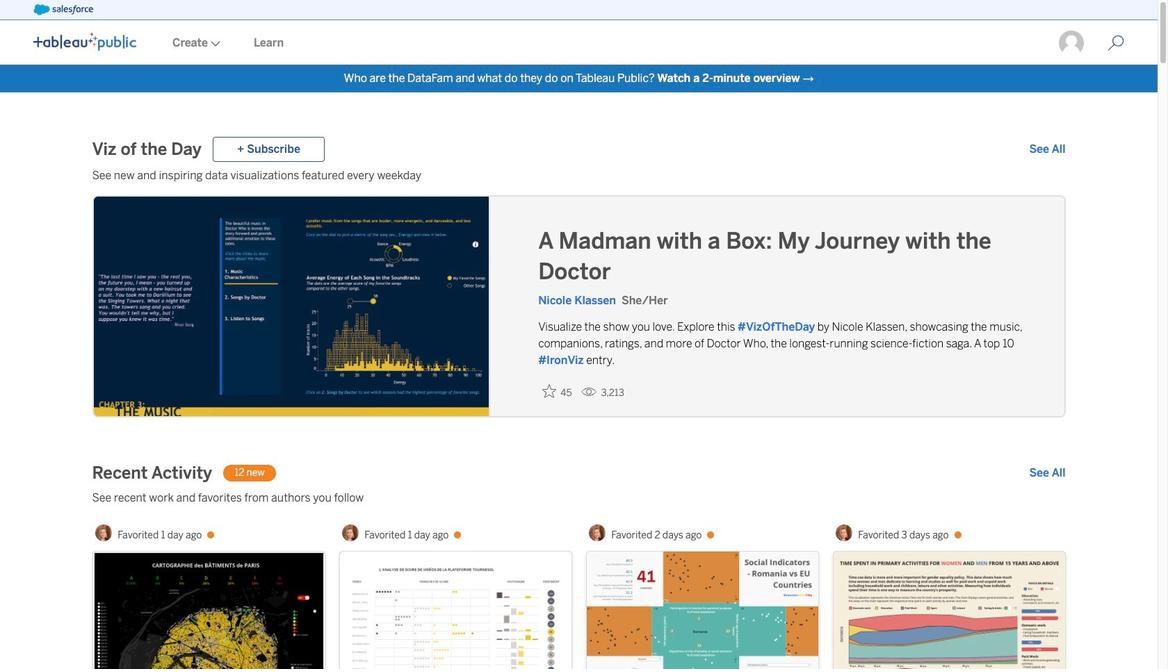 Task type: describe. For each thing, give the bounding box(es) containing it.
see recent work and favorites from authors you follow element
[[92, 490, 1066, 507]]

angela drucioc image for fourth workbook thumbnail from the left
[[836, 525, 853, 542]]

3 workbook thumbnail image from the left
[[587, 552, 818, 670]]

go to search image
[[1091, 35, 1141, 51]]

recent activity heading
[[92, 462, 212, 485]]

create image
[[208, 41, 220, 47]]

see all recent activity element
[[1029, 465, 1066, 482]]

angela drucioc image for 3rd workbook thumbnail from right
[[342, 525, 359, 542]]

tara.schultz image
[[1058, 29, 1085, 57]]

4 workbook thumbnail image from the left
[[833, 552, 1065, 670]]

salesforce logo image
[[33, 4, 93, 15]]



Task type: locate. For each thing, give the bounding box(es) containing it.
angela drucioc image
[[95, 525, 112, 542], [342, 525, 359, 542], [836, 525, 853, 542]]

1 workbook thumbnail image from the left
[[93, 552, 324, 670]]

1 horizontal spatial angela drucioc image
[[342, 525, 359, 542]]

3 angela drucioc image from the left
[[836, 525, 853, 542]]

0 horizontal spatial angela drucioc image
[[95, 525, 112, 542]]

2 angela drucioc image from the left
[[342, 525, 359, 542]]

see new and inspiring data visualizations featured every weekday element
[[92, 168, 1066, 184]]

add favorite image
[[542, 385, 556, 398]]

1 angela drucioc image from the left
[[95, 525, 112, 542]]

2 workbook thumbnail image from the left
[[340, 552, 571, 670]]

2 horizontal spatial angela drucioc image
[[836, 525, 853, 542]]

Add Favorite button
[[538, 380, 576, 403]]

see all viz of the day element
[[1029, 141, 1066, 158]]

viz of the day heading
[[92, 138, 202, 161]]

angela drucioc image
[[589, 525, 606, 542]]

tableau public viz of the day image
[[94, 197, 490, 419]]

angela drucioc image for fourth workbook thumbnail from right
[[95, 525, 112, 542]]

workbook thumbnail image
[[93, 552, 324, 670], [340, 552, 571, 670], [587, 552, 818, 670], [833, 552, 1065, 670]]

logo image
[[33, 33, 136, 51]]



Task type: vqa. For each thing, say whether or not it's contained in the screenshot.
Dennis
no



